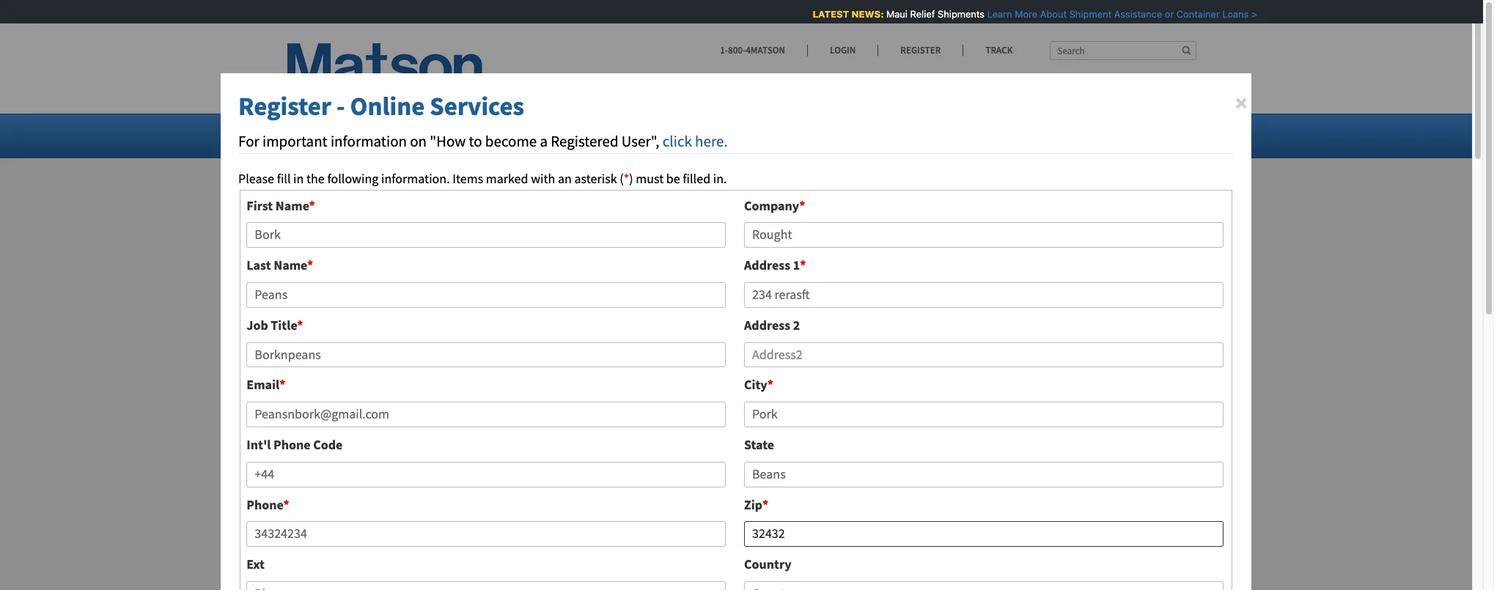 Task type: locate. For each thing, give the bounding box(es) containing it.
2 shipping from the top
[[427, 431, 474, 448]]

overview
[[305, 127, 357, 144]]

applicable
[[373, 261, 434, 278]]

1 shipping from the top
[[427, 406, 474, 423]]

register link
[[878, 44, 963, 56]]

first
[[247, 197, 273, 214]]

individual/one- inside individual/one-time shipping household goods: book – please call 1-888-562-8766: track
[[313, 431, 399, 448]]

1 vertical spatial on
[[442, 325, 456, 341]]

0 horizontal spatial or
[[345, 499, 357, 516]]

×
[[1235, 88, 1248, 118]]

0 horizontal spatial 800-
[[728, 44, 746, 56]]

must
[[636, 170, 664, 187]]

call
[[662, 431, 681, 448], [792, 478, 812, 495]]

1- left 562-
[[684, 431, 695, 448]]

0 vertical spatial time
[[399, 406, 424, 423]]

0 vertical spatial phone
[[273, 436, 311, 453]]

other right the all
[[326, 368, 358, 385]]

individual/one- inside individual/one-time shipping other containerized commodities: book/quote – please call 1-800-962- 8766: or
[[313, 478, 399, 495]]

1- inside individual/one-time shipping household goods: book – please call 1-888-562-8766: track
[[684, 431, 695, 448]]

0 vertical spatial for
[[238, 131, 259, 151]]

shipping for automobile:
[[427, 406, 474, 423]]

latest
[[808, 8, 844, 20]]

online
[[350, 90, 425, 122]]

Country text field
[[744, 581, 1223, 590]]

shipping inside individual/one-time shipping household goods: book – please call 1-888-562-8766: track
[[427, 431, 474, 448]]

1 vertical spatial 800-
[[825, 478, 849, 495]]

country
[[744, 556, 791, 573]]

8766:
[[742, 431, 772, 448], [313, 499, 342, 516]]

* down int'l phone code
[[283, 496, 289, 513]]

title
[[271, 316, 297, 333]]

for inside registration for matson navigation company
[[463, 166, 502, 210]]

0 horizontal spatial call
[[662, 431, 681, 448]]

1 horizontal spatial on
[[442, 325, 456, 341]]

login link
[[807, 44, 878, 56]]

individual/one- down track link at the left of page
[[313, 478, 399, 495]]

for up please
[[238, 131, 259, 151]]

2 vertical spatial with
[[512, 568, 536, 584]]

or left container
[[1160, 8, 1169, 20]]

1 vertical spatial –
[[745, 478, 751, 495]]

shipping left automobile: at the bottom of the page
[[427, 406, 474, 423]]

2 address from the top
[[744, 316, 790, 333]]

or down track
[[345, 499, 357, 516]]

items
[[452, 170, 483, 187]]

* up '2'
[[800, 257, 806, 274]]

Int'l Phone Code text field
[[247, 462, 726, 487]]

login
[[830, 44, 856, 56]]

3 shipping from the top
[[427, 478, 474, 495]]

1 horizontal spatial call
[[792, 478, 812, 495]]

1 horizontal spatial or
[[1160, 8, 1169, 20]]

registration is applicable for following:
[[287, 261, 515, 278]]

call left the "962-"
[[792, 478, 812, 495]]

1 vertical spatial time
[[399, 431, 424, 448]]

register
[[900, 44, 941, 56], [238, 90, 331, 122]]

1 vertical spatial for
[[287, 368, 306, 385]]

an left asterisk
[[558, 170, 572, 187]]

1 horizontal spatial other
[[477, 478, 507, 495]]

latest news: maui relief shipments learn more about shipment assistance or container loans >
[[808, 8, 1252, 20]]

book/quote
[[665, 478, 742, 495]]

hawaii
[[402, 127, 440, 144]]

0 vertical spatial 800-
[[728, 44, 746, 56]]

time inside individual/one-time shipping other containerized commodities: book/quote – please call 1-800-962- 8766: or
[[399, 478, 424, 495]]

1 horizontal spatial 1-
[[720, 44, 728, 56]]

company up "address 1 *"
[[744, 197, 799, 214]]

1 registration from the top
[[287, 166, 456, 210]]

other up "phone" text field
[[477, 478, 507, 495]]

to left guam
[[469, 131, 482, 151]]

time for other
[[399, 478, 424, 495]]

1 vertical spatial for
[[436, 261, 453, 278]]

in
[[293, 170, 304, 187]]

0 horizontal spatial register
[[238, 90, 331, 122]]

here
[[702, 568, 727, 584]]

individual/one-time shipping household goods: book – please call 1-888-562-8766: track
[[313, 431, 774, 469]]

1 vertical spatial shipping
[[427, 431, 474, 448]]

with for account
[[512, 568, 536, 584]]

name for first name
[[276, 197, 309, 214]]

1 horizontal spatial for
[[287, 368, 306, 385]]

3 time from the top
[[399, 478, 424, 495]]

1-800-4matson
[[720, 44, 785, 56]]

to
[[469, 131, 482, 151], [372, 568, 384, 584]]

* left the all
[[279, 376, 285, 393]]

last name *
[[247, 257, 313, 274]]

click left "here" at the left of the page
[[674, 568, 699, 584]]

0 vertical spatial 8766:
[[742, 431, 772, 448]]

Phone text field
[[247, 521, 726, 547]]

phone down int'l
[[247, 496, 283, 513]]

guam
[[484, 127, 517, 144]]

for right register
[[430, 568, 446, 584]]

1 vertical spatial click
[[674, 568, 699, 584]]

address for address 1 *
[[744, 257, 790, 274]]

code
[[313, 436, 343, 453]]

registration for registration for matson navigation company
[[287, 166, 456, 210]]

individual/one- down for all other inquires:
[[313, 406, 399, 423]]

matson down a
[[509, 166, 613, 210]]

an left "account"
[[449, 568, 462, 584]]

user",
[[622, 131, 659, 151]]

doing
[[368, 299, 400, 316]]

0 vertical spatial call
[[662, 431, 681, 448]]

0 vertical spatial address
[[744, 257, 790, 274]]

name down in
[[276, 197, 309, 214]]

state
[[744, 436, 774, 453]]

2 time from the top
[[399, 431, 424, 448]]

please
[[624, 431, 659, 448], [754, 478, 790, 495], [636, 568, 671, 584]]

registration for registration is applicable for following:
[[287, 261, 358, 278]]

important
[[262, 131, 327, 151]]

automobile:
[[477, 406, 544, 423]]

0 vertical spatial on
[[410, 131, 427, 151]]

0 vertical spatial –
[[615, 431, 621, 448]]

business
[[450, 299, 498, 316]]

1 vertical spatial name
[[274, 257, 307, 274]]

Company text field
[[744, 222, 1223, 248]]

0 vertical spatial registration
[[287, 166, 456, 210]]

1-
[[720, 44, 728, 56], [684, 431, 695, 448], [814, 478, 825, 495]]

information.
[[381, 170, 450, 187]]

on for "how
[[410, 131, 427, 151]]

None search field
[[1049, 41, 1196, 60]]

0 vertical spatial other
[[326, 368, 358, 385]]

website
[[502, 325, 545, 341]]

– inside individual/one-time shipping other containerized commodities: book/quote – please call 1-800-962- 8766: or
[[745, 478, 751, 495]]

1 address from the top
[[744, 257, 790, 274]]

0 horizontal spatial on
[[410, 131, 427, 151]]

1- left 4matson at the top of the page
[[720, 44, 728, 56]]

name right last
[[274, 257, 307, 274]]

please right logistics,
[[636, 568, 671, 584]]

individual/one- for 8766:
[[313, 478, 399, 495]]

0 horizontal spatial 8766:
[[313, 499, 342, 516]]

2 vertical spatial individual/one-
[[313, 478, 399, 495]]

8766: inside individual/one-time shipping other containerized commodities: book/quote – please call 1-800-962- 8766: or
[[313, 499, 342, 516]]

2
[[793, 316, 800, 333]]

shipping inside individual/one-time shipping other containerized commodities: book/quote – please call 1-800-962- 8766: or
[[427, 478, 474, 495]]

company up is
[[287, 209, 424, 253]]

– up the zip
[[745, 478, 751, 495]]

please up zip *
[[754, 478, 790, 495]]

track link
[[963, 44, 1013, 56]]

1 horizontal spatial 800-
[[825, 478, 849, 495]]

1 vertical spatial an
[[449, 568, 462, 584]]

for up company doing ongoing business with matson link
[[436, 261, 453, 278]]

0 vertical spatial please
[[624, 431, 659, 448]]

already
[[340, 325, 381, 341]]

2 horizontal spatial 1-
[[814, 478, 825, 495]]

shipment
[[1064, 8, 1107, 20]]

address
[[744, 257, 790, 274], [744, 316, 790, 333]]

please right 'book'
[[624, 431, 659, 448]]

with up website
[[501, 299, 525, 316]]

1 vertical spatial 8766:
[[313, 499, 342, 516]]

matson inside registration for matson navigation company
[[509, 166, 613, 210]]

shipping down the individual/one-time shipping automobile:
[[427, 431, 474, 448]]

Job Title text field
[[247, 342, 726, 368]]

0 vertical spatial shipping
[[427, 406, 474, 423]]

other inside individual/one-time shipping other containerized commodities: book/quote – please call 1-800-962- 8766: or
[[477, 478, 507, 495]]

2 vertical spatial shipping
[[427, 478, 474, 495]]

click left here.
[[663, 131, 692, 151]]

2 registration from the top
[[287, 261, 358, 278]]

3 individual/one- from the top
[[313, 478, 399, 495]]

Address 2 text field
[[744, 342, 1223, 368]]

call left 888-
[[662, 431, 681, 448]]

here.
[[695, 131, 728, 151]]

1- left the "962-"
[[814, 478, 825, 495]]

matson up needing
[[528, 299, 568, 316]]

shipments
[[933, 8, 980, 20]]

register - online services
[[238, 90, 524, 122]]

following:
[[456, 261, 515, 278]]

shipping up "phone" text field
[[427, 478, 474, 495]]

maui
[[881, 8, 903, 20]]

marked
[[486, 170, 528, 187]]

0 vertical spatial 1-
[[720, 44, 728, 56]]

on left "how
[[410, 131, 427, 151]]

0 vertical spatial name
[[276, 197, 309, 214]]

for all other inquires:
[[287, 368, 412, 385]]

news:
[[847, 8, 879, 20]]

1 vertical spatial registration
[[287, 261, 358, 278]]

1 horizontal spatial an
[[558, 170, 572, 187]]

0 vertical spatial register
[[900, 44, 941, 56]]

1 horizontal spatial 8766:
[[742, 431, 772, 448]]

an
[[558, 170, 572, 187], [449, 568, 462, 584]]

ongoing
[[402, 299, 447, 316]]

* down the
[[309, 197, 315, 214]]

company inside registration for matson navigation company
[[287, 209, 424, 253]]

services
[[430, 90, 524, 122]]

asia link
[[715, 127, 747, 144]]

individual/one-
[[313, 406, 399, 423], [313, 431, 399, 448], [313, 478, 399, 495]]

for left the all
[[287, 368, 306, 385]]

1
[[793, 257, 800, 274]]

8766: right 888-
[[742, 431, 772, 448]]

address for address 2
[[744, 316, 790, 333]]

1 vertical spatial call
[[792, 478, 812, 495]]

assistance
[[1109, 8, 1157, 20]]

1 vertical spatial address
[[744, 316, 790, 333]]

1 horizontal spatial –
[[745, 478, 751, 495]]

for up first name text box
[[463, 166, 502, 210]]

commodities:
[[587, 478, 663, 495]]

1 vertical spatial individual/one-
[[313, 431, 399, 448]]

0 vertical spatial individual/one-
[[313, 406, 399, 423]]

account
[[465, 568, 509, 584]]

* up 1
[[799, 197, 805, 214]]

2 vertical spatial 1-
[[814, 478, 825, 495]]

* up "country" at the bottom
[[762, 496, 768, 513]]

company up user
[[313, 299, 365, 316]]

registered
[[384, 325, 439, 341]]

matson left logistics,
[[539, 568, 579, 584]]

1 vertical spatial 1-
[[684, 431, 695, 448]]

registration down information at the top
[[287, 166, 456, 210]]

0 vertical spatial with
[[531, 170, 555, 187]]

1 vertical spatial please
[[754, 478, 790, 495]]

2 individual/one- from the top
[[313, 431, 399, 448]]

on down company doing ongoing business with matson
[[442, 325, 456, 341]]

individual/one- up track
[[313, 431, 399, 448]]

– right 'book'
[[615, 431, 621, 448]]

*
[[624, 170, 629, 187], [309, 197, 315, 214], [799, 197, 805, 214], [307, 257, 313, 274], [800, 257, 806, 274], [297, 316, 303, 333], [279, 376, 285, 393], [767, 376, 773, 393], [283, 496, 289, 513], [762, 496, 768, 513]]

for important information on "how to become a registered user", click here.
[[238, 131, 728, 151]]

additional
[[595, 325, 651, 341]]

Zip Code text field
[[744, 521, 1223, 547]]

loans
[[1217, 8, 1244, 20]]

1 horizontal spatial register
[[900, 44, 941, 56]]

0 vertical spatial for
[[463, 166, 502, 210]]

1 vertical spatial or
[[345, 499, 357, 516]]

register for register
[[900, 44, 941, 56]]

phone right int'l
[[273, 436, 311, 453]]

time inside individual/one-time shipping household goods: book – please call 1-888-562-8766: track
[[399, 431, 424, 448]]

0 horizontal spatial for
[[238, 131, 259, 151]]

registration left is
[[287, 261, 358, 278]]

* left must
[[624, 170, 629, 187]]

1 vertical spatial other
[[477, 478, 507, 495]]

Address text field
[[744, 282, 1223, 308]]

8766: down track
[[313, 499, 342, 516]]

0 horizontal spatial 1-
[[684, 431, 695, 448]]

learn
[[982, 8, 1007, 20]]

name for last name
[[274, 257, 307, 274]]

562-
[[718, 431, 742, 448]]

all
[[309, 368, 323, 385]]

to left register
[[372, 568, 384, 584]]

address left '2'
[[744, 316, 790, 333]]

job title *
[[247, 316, 303, 333]]

2 vertical spatial time
[[399, 478, 424, 495]]

individual/one-time shipping other containerized commodities: book/quote – please call 1-800-962- 8766: or
[[313, 478, 873, 516]]

following
[[327, 170, 379, 187]]

address left 1
[[744, 257, 790, 274]]

name
[[276, 197, 309, 214], [274, 257, 307, 274]]

0 horizontal spatial –
[[615, 431, 621, 448]]

guam & micronesia link
[[484, 127, 599, 144]]

0 horizontal spatial to
[[372, 568, 384, 584]]

register up important
[[238, 90, 331, 122]]

1 vertical spatial register
[[238, 90, 331, 122]]

1 time from the top
[[399, 406, 424, 423]]

for
[[463, 166, 502, 210], [436, 261, 453, 278], [430, 568, 446, 584]]

register down relief at top
[[900, 44, 941, 56]]

registration inside registration for matson navigation company
[[287, 166, 456, 210]]

is
[[361, 261, 370, 278]]

with right marked
[[531, 170, 555, 187]]

0 vertical spatial to
[[469, 131, 482, 151]]

with right "account"
[[512, 568, 536, 584]]

Email text field
[[247, 402, 726, 427]]

0 horizontal spatial other
[[326, 368, 358, 385]]

goods:
[[540, 431, 577, 448]]

2 vertical spatial for
[[430, 568, 446, 584]]



Task type: vqa. For each thing, say whether or not it's contained in the screenshot.


Task type: describe. For each thing, give the bounding box(es) containing it.
individual/one- for track
[[313, 431, 399, 448]]

shipping for other
[[427, 478, 474, 495]]

time for household
[[399, 431, 424, 448]]

fill
[[277, 170, 291, 187]]

address 1 *
[[744, 257, 806, 274]]

asterisk
[[574, 170, 617, 187]]

be
[[666, 170, 680, 187]]

int'l phone code
[[247, 436, 343, 453]]

1-800-4matson link
[[720, 44, 807, 56]]

time for automobile:
[[399, 406, 424, 423]]

phone *
[[247, 496, 289, 513]]

1 horizontal spatial to
[[469, 131, 482, 151]]

888-
[[695, 431, 718, 448]]

company for *
[[744, 197, 799, 214]]

)
[[629, 170, 633, 187]]

user already registered on matson website needing additional access
[[313, 325, 690, 341]]

blue matson logo with ocean, shipping, truck, rail and logistics written beneath it. image
[[287, 43, 492, 103]]

City text field
[[744, 402, 1223, 427]]

0 vertical spatial click
[[663, 131, 692, 151]]

– inside individual/one-time shipping household goods: book – please call 1-888-562-8766: track
[[615, 431, 621, 448]]

company doing ongoing business with matson link
[[313, 299, 568, 316]]

call inside individual/one-time shipping household goods: book – please call 1-888-562-8766: track
[[662, 431, 681, 448]]

ext
[[247, 556, 265, 573]]

become
[[485, 131, 537, 151]]

micronesia
[[531, 127, 590, 144]]

city
[[744, 376, 767, 393]]

register for register - online services
[[238, 90, 331, 122]]

register
[[386, 568, 428, 584]]

job
[[247, 316, 268, 333]]

a
[[540, 131, 548, 151]]

logistics,
[[582, 568, 633, 584]]

State text field
[[744, 462, 1223, 487]]

search image
[[1182, 45, 1191, 55]]

if you intended to register for an account with matson logistics, please click here
[[287, 568, 727, 584]]

company doing ongoing business with matson
[[313, 299, 568, 316]]

navigation
[[620, 166, 773, 210]]

800- inside individual/one-time shipping other containerized commodities: book/quote – please call 1-800-962- 8766: or
[[825, 478, 849, 495]]

alaska
[[635, 127, 671, 144]]

shipping for household
[[427, 431, 474, 448]]

(
[[620, 170, 624, 187]]

registered
[[551, 131, 618, 151]]

first name *
[[247, 197, 315, 214]]

company for doing
[[313, 299, 365, 316]]

access
[[654, 325, 690, 341]]

learn more about shipment assistance or container loans > link
[[982, 8, 1252, 20]]

track
[[986, 44, 1013, 56]]

alaska link
[[635, 127, 680, 144]]

registration for matson navigation company
[[287, 166, 773, 253]]

container
[[1172, 8, 1215, 20]]

zip
[[744, 496, 762, 513]]

1 individual/one- from the top
[[313, 406, 399, 423]]

"how
[[430, 131, 466, 151]]

filled
[[683, 170, 710, 187]]

>
[[1246, 8, 1252, 20]]

&
[[520, 127, 528, 144]]

* down "address 2"
[[767, 376, 773, 393]]

8766: inside individual/one-time shipping household goods: book – please call 1-888-562-8766: track
[[742, 431, 772, 448]]

1 vertical spatial to
[[372, 568, 384, 584]]

for for for important information on "how to become a registered user", click here.
[[238, 131, 259, 151]]

the
[[306, 170, 325, 187]]

1- inside individual/one-time shipping other containerized commodities: book/quote – please call 1-800-962- 8766: or
[[814, 478, 825, 495]]

962-
[[849, 478, 873, 495]]

with for marked
[[531, 170, 555, 187]]

email *
[[247, 376, 285, 393]]

on for matson
[[442, 325, 456, 341]]

about
[[1035, 8, 1062, 20]]

* left user
[[297, 316, 303, 333]]

user already registered on matson website needing additional access link
[[313, 325, 690, 341]]

0 vertical spatial or
[[1160, 8, 1169, 20]]

overview link
[[305, 127, 366, 144]]

if
[[287, 568, 294, 584]]

1 vertical spatial with
[[501, 299, 525, 316]]

0 horizontal spatial an
[[449, 568, 462, 584]]

hawaii link
[[402, 127, 448, 144]]

for for for all other inquires:
[[287, 368, 306, 385]]

or inside individual/one-time shipping other containerized commodities: book/quote – please call 1-800-962- 8766: or
[[345, 499, 357, 516]]

* right last
[[307, 257, 313, 274]]

containerized
[[509, 478, 584, 495]]

relief
[[905, 8, 930, 20]]

please fill in the following information.  items marked with an asterisk ( * ) must be filled in.
[[238, 170, 727, 187]]

email
[[247, 376, 279, 393]]

matson up job title text box
[[459, 325, 499, 341]]

needing
[[547, 325, 592, 341]]

please inside individual/one-time shipping household goods: book – please call 1-888-562-8766: track
[[624, 431, 659, 448]]

track
[[313, 452, 349, 469]]

First Name text field
[[247, 222, 726, 248]]

Last Name text field
[[247, 282, 726, 308]]

0 vertical spatial an
[[558, 170, 572, 187]]

Ext text field
[[247, 581, 726, 590]]

individual/one-time shipping automobile:
[[313, 406, 547, 423]]

int'l
[[247, 436, 271, 453]]

Search search field
[[1049, 41, 1196, 60]]

× button
[[1235, 88, 1248, 118]]

-
[[336, 90, 345, 122]]

please
[[238, 170, 274, 187]]

track link
[[313, 452, 349, 469]]

company *
[[744, 197, 805, 214]]

intended
[[320, 568, 370, 584]]

please inside individual/one-time shipping other containerized commodities: book/quote – please call 1-800-962- 8766: or
[[754, 478, 790, 495]]

1 vertical spatial phone
[[247, 496, 283, 513]]

guam & micronesia
[[484, 127, 590, 144]]

call inside individual/one-time shipping other containerized commodities: book/quote – please call 1-800-962- 8766: or
[[792, 478, 812, 495]]

2 vertical spatial please
[[636, 568, 671, 584]]



